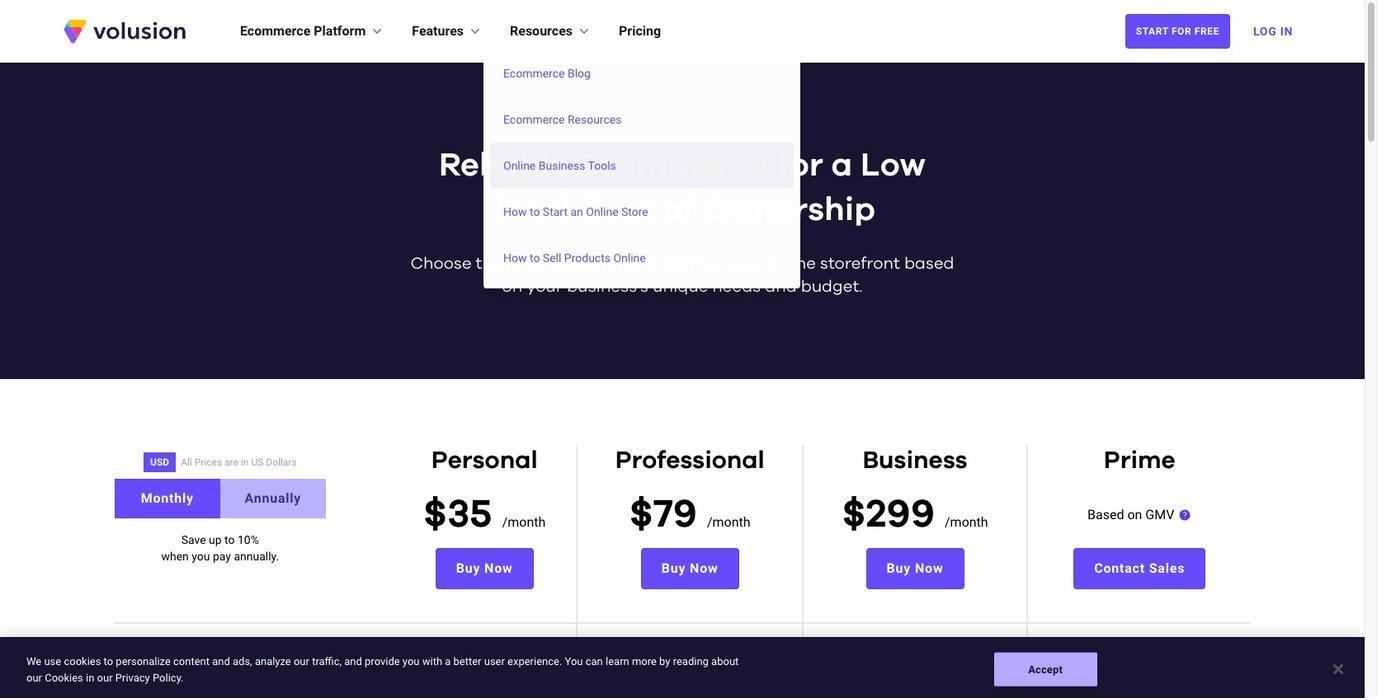 Task type: locate. For each thing, give the bounding box(es) containing it.
3 buy from the left
[[887, 561, 911, 577]]

that's
[[611, 256, 656, 272]]

you down save
[[192, 550, 210, 564]]

2 horizontal spatial now
[[915, 561, 944, 577]]

low
[[861, 149, 926, 182]]

0 horizontal spatial buy now
[[456, 561, 513, 577]]

1 vertical spatial business
[[863, 449, 967, 474]]

your
[[727, 256, 763, 272], [527, 279, 563, 295]]

2 now from the left
[[690, 561, 718, 577]]

and
[[765, 279, 797, 295], [212, 654, 230, 666], [344, 654, 362, 666]]

ecommerce inside dropdown button
[[240, 23, 310, 39]]

1 vertical spatial for
[[700, 256, 723, 272]]

3 $ from the left
[[842, 496, 866, 536]]

and left ads,
[[212, 654, 230, 666]]

cost
[[579, 194, 655, 227]]

start
[[1136, 26, 1169, 37]]

start for free link
[[1125, 14, 1230, 49]]

in
[[1280, 25, 1293, 38]]

2 horizontal spatial /month
[[945, 515, 988, 531]]

max gmv per year
[[115, 653, 226, 668]]

the
[[476, 256, 502, 272]]

buy down 35
[[456, 561, 480, 577]]

to left max
[[104, 654, 113, 666]]

2 buy from the left
[[662, 561, 686, 577]]

0 horizontal spatial in
[[86, 670, 94, 682]]

business up 299 in the bottom of the page
[[863, 449, 967, 474]]

can
[[586, 654, 603, 666]]

online inside how to start an online store link
[[586, 205, 618, 219]]

ecommerce down the ecommerce blog
[[503, 113, 565, 126]]

choose
[[410, 256, 472, 272]]

2 $ from the left
[[629, 496, 653, 536]]

buy now link for 299
[[866, 549, 964, 590]]

storefront
[[820, 256, 900, 272]]

learn
[[606, 654, 629, 666]]

resources up tools
[[568, 113, 622, 126]]

platform
[[314, 23, 366, 39]]

to
[[530, 205, 540, 219], [530, 252, 540, 265], [225, 534, 235, 547], [104, 654, 113, 666]]

annually button
[[220, 479, 326, 519]]

on right based
[[1127, 507, 1142, 523]]

0 horizontal spatial /month
[[502, 515, 546, 531]]

online right an
[[586, 205, 618, 219]]

1 horizontal spatial now
[[690, 561, 718, 577]]

to right up on the left bottom
[[225, 534, 235, 547]]

log in
[[1253, 25, 1293, 38]]

in down cookies
[[86, 670, 94, 682]]

of
[[663, 194, 695, 227]]

/month right the 79
[[707, 515, 750, 531]]

2 horizontal spatial buy now link
[[866, 549, 964, 590]]

now down 299 in the bottom of the page
[[915, 561, 944, 577]]

accept
[[1028, 662, 1063, 674]]

when
[[161, 550, 189, 564]]

2 vertical spatial online
[[613, 252, 646, 265]]

1 horizontal spatial business
[[863, 449, 967, 474]]

unlimited
[[1061, 653, 1117, 668]]

1 horizontal spatial buy now
[[662, 561, 718, 577]]

buy down the 79
[[662, 561, 686, 577]]

1 horizontal spatial you
[[403, 654, 420, 666]]

1 horizontal spatial gmv
[[1146, 507, 1174, 523]]

to inside we use cookies to personalize content and ads, analyze our traffic, and provide you with a better user experience. you can learn more by reading about our cookies in our privacy policy.
[[104, 654, 113, 666]]

how for how to sell products online
[[503, 252, 527, 265]]

3 buy now link from the left
[[866, 549, 964, 590]]

in left us
[[241, 457, 249, 469]]

$ 79
[[629, 496, 697, 536]]

content
[[173, 654, 210, 666]]

now down 35
[[484, 561, 513, 577]]

/month right 35
[[502, 515, 546, 531]]

a
[[831, 149, 853, 182], [445, 654, 451, 666]]

ecommerce for ecommerce platform
[[240, 23, 310, 39]]

a inside we use cookies to personalize content and ads, analyze our traffic, and provide you with a better user experience. you can learn more by reading about our cookies in our privacy policy.
[[445, 654, 451, 666]]

traffic,
[[312, 654, 342, 666]]

2 how from the top
[[503, 252, 527, 265]]

/month
[[502, 515, 546, 531], [707, 515, 750, 531], [945, 515, 988, 531]]

free
[[1195, 26, 1220, 37]]

1 how from the top
[[503, 205, 527, 219]]

0 vertical spatial on
[[502, 279, 522, 295]]

0 horizontal spatial buy
[[456, 561, 480, 577]]

gmv up policy.
[[143, 653, 172, 668]]

buy now for $ 79
[[662, 561, 718, 577]]

1 $ from the left
[[423, 496, 447, 536]]

2 horizontal spatial $
[[842, 496, 866, 536]]

for right best
[[700, 256, 723, 272]]

1 buy now link from the left
[[435, 549, 534, 590]]

in
[[241, 457, 249, 469], [86, 670, 94, 682]]

experience.
[[508, 654, 562, 666]]

ecommerce left platform
[[240, 23, 310, 39]]

0 horizontal spatial buy now link
[[435, 549, 534, 590]]

blog
[[568, 67, 591, 80]]

buy now link down the 79
[[641, 549, 739, 590]]

299
[[866, 496, 935, 536]]

buy now down the 79
[[662, 561, 718, 577]]

sales
[[1149, 561, 1185, 577]]

privacy
[[115, 670, 150, 682]]

save up to 10% when you pay annually.
[[161, 534, 279, 564]]

0 horizontal spatial business
[[539, 159, 585, 172]]

about
[[711, 654, 739, 666]]

ecommerce up the of
[[576, 149, 769, 182]]

you
[[565, 654, 583, 666]]

ecommerce blog
[[503, 67, 591, 80]]

to left the start
[[530, 205, 540, 219]]

0 horizontal spatial for
[[700, 256, 723, 272]]

35
[[447, 496, 492, 536]]

/month for 35
[[502, 515, 546, 531]]

a right with
[[445, 654, 451, 666]]

for
[[777, 149, 823, 182], [700, 256, 723, 272]]

gmv up sales
[[1146, 507, 1174, 523]]

0 horizontal spatial $
[[423, 496, 447, 536]]

1 /month from the left
[[502, 515, 546, 531]]

1 vertical spatial gmv
[[143, 653, 172, 668]]

your down "hosting"
[[527, 279, 563, 295]]

1 horizontal spatial for
[[777, 149, 823, 182]]

buy now link down 299 in the bottom of the page
[[866, 549, 964, 590]]

buy
[[456, 561, 480, 577], [662, 561, 686, 577], [887, 561, 911, 577]]

start for free
[[1136, 26, 1220, 37]]

and down online
[[765, 279, 797, 295]]

features
[[412, 23, 464, 39]]

you left with
[[403, 654, 420, 666]]

personalize
[[116, 654, 171, 666]]

ecommerce left blog
[[503, 67, 565, 80]]

store
[[621, 205, 648, 219]]

1 vertical spatial a
[[445, 654, 451, 666]]

1 vertical spatial in
[[86, 670, 94, 682]]

how
[[503, 205, 527, 219], [503, 252, 527, 265]]

ecommerce
[[240, 23, 310, 39], [503, 67, 565, 80], [503, 113, 565, 126], [576, 149, 769, 182]]

our left traffic,
[[294, 654, 309, 666]]

buy down 299 in the bottom of the page
[[887, 561, 911, 577]]

user
[[484, 654, 505, 666]]

buy now down 35
[[456, 561, 513, 577]]

1 vertical spatial you
[[403, 654, 420, 666]]

our down we
[[26, 670, 42, 682]]

1 horizontal spatial /month
[[707, 515, 750, 531]]

0 vertical spatial a
[[831, 149, 853, 182]]

0 vertical spatial business
[[539, 159, 585, 172]]

products
[[564, 252, 611, 265]]

how right the
[[503, 252, 527, 265]]

1 horizontal spatial buy now link
[[641, 549, 739, 590]]

for up ownership
[[777, 149, 823, 182]]

and right traffic,
[[344, 654, 362, 666]]

1 horizontal spatial in
[[241, 457, 249, 469]]

now down the 79
[[690, 561, 718, 577]]

needs
[[712, 279, 761, 295]]

1 horizontal spatial buy
[[662, 561, 686, 577]]

online up total
[[503, 159, 536, 172]]

business inside "link"
[[539, 159, 585, 172]]

2 horizontal spatial and
[[765, 279, 797, 295]]

per
[[176, 653, 196, 668]]

1 horizontal spatial a
[[831, 149, 853, 182]]

1 horizontal spatial $
[[629, 496, 653, 536]]

0 vertical spatial how
[[503, 205, 527, 219]]

1 buy from the left
[[456, 561, 480, 577]]

0 vertical spatial online
[[503, 159, 536, 172]]

online inside how to sell products online link
[[613, 252, 646, 265]]

2 /month from the left
[[707, 515, 750, 531]]

1 now from the left
[[484, 561, 513, 577]]

gmv
[[1146, 507, 1174, 523], [143, 653, 172, 668]]

budget.
[[801, 279, 863, 295]]

/month for 79
[[707, 515, 750, 531]]

our down cookies
[[97, 670, 113, 682]]

privacy alert dialog
[[0, 636, 1365, 699]]

0 vertical spatial for
[[777, 149, 823, 182]]

our
[[294, 654, 309, 666], [26, 670, 42, 682], [97, 670, 113, 682]]

2 horizontal spatial buy now
[[887, 561, 944, 577]]

for inside reliable ecommerce for a low total cost of ownership
[[777, 149, 823, 182]]

0 vertical spatial your
[[727, 256, 763, 272]]

policy.
[[153, 670, 184, 682]]

0 horizontal spatial now
[[484, 561, 513, 577]]

2 buy now from the left
[[662, 561, 718, 577]]

how left the start
[[503, 205, 527, 219]]

1 vertical spatial how
[[503, 252, 527, 265]]

1 buy now from the left
[[456, 561, 513, 577]]

business left tools
[[539, 159, 585, 172]]

0 horizontal spatial on
[[502, 279, 522, 295]]

0 vertical spatial gmv
[[1146, 507, 1174, 523]]

0 horizontal spatial your
[[527, 279, 563, 295]]

a left low
[[831, 149, 853, 182]]

1 vertical spatial your
[[527, 279, 563, 295]]

on down the
[[502, 279, 522, 295]]

online up business's
[[613, 252, 646, 265]]

online business tools
[[503, 159, 616, 172]]

3 /month from the left
[[945, 515, 988, 531]]

0 horizontal spatial a
[[445, 654, 451, 666]]

2 horizontal spatial buy
[[887, 561, 911, 577]]

pay
[[213, 550, 231, 564]]

all prices are in us dollars
[[181, 457, 297, 469]]

buy now down 299 in the bottom of the page
[[887, 561, 944, 577]]

3 now from the left
[[915, 561, 944, 577]]

buy now link
[[435, 549, 534, 590], [641, 549, 739, 590], [866, 549, 964, 590]]

1 vertical spatial online
[[586, 205, 618, 219]]

3 buy now from the left
[[887, 561, 944, 577]]

/month for 299
[[945, 515, 988, 531]]

start
[[543, 205, 568, 219]]

resources up the ecommerce blog
[[510, 23, 573, 39]]

accept button
[[994, 651, 1097, 685]]

buy now link down 35
[[435, 549, 534, 590]]

personal
[[431, 449, 538, 474]]

0 horizontal spatial you
[[192, 550, 210, 564]]

2 buy now link from the left
[[641, 549, 739, 590]]

business
[[539, 159, 585, 172], [863, 449, 967, 474]]

0 vertical spatial you
[[192, 550, 210, 564]]

business's
[[567, 279, 649, 295]]

/month right 299 in the bottom of the page
[[945, 515, 988, 531]]

for
[[1172, 26, 1192, 37]]

1 vertical spatial on
[[1127, 507, 1142, 523]]

0 vertical spatial resources
[[510, 23, 573, 39]]

your up needs
[[727, 256, 763, 272]]



Task type: describe. For each thing, give the bounding box(es) containing it.
cookies
[[64, 654, 101, 666]]

$50k
[[426, 653, 456, 668]]

buy for 79
[[662, 561, 686, 577]]

how to sell products online
[[503, 252, 646, 265]]

online inside "link"
[[503, 159, 536, 172]]

ecommerce for ecommerce resources
[[503, 113, 565, 126]]

0 horizontal spatial gmv
[[143, 653, 172, 668]]

based on gmv
[[1088, 507, 1174, 523]]

total
[[489, 194, 571, 227]]

now for 299
[[915, 561, 944, 577]]

buy now for $ 35
[[456, 561, 513, 577]]

contact sales
[[1094, 561, 1185, 577]]

0 vertical spatial in
[[241, 457, 249, 469]]

you inside we use cookies to personalize content and ads, analyze our traffic, and provide you with a better user experience. you can learn more by reading about our cookies in our privacy policy.
[[403, 654, 420, 666]]

to inside save up to 10% when you pay annually.
[[225, 534, 235, 547]]

annually.
[[234, 550, 279, 564]]

resources inside dropdown button
[[510, 23, 573, 39]]

ecommerce platform
[[240, 23, 366, 39]]

based
[[904, 256, 954, 272]]

now for 35
[[484, 561, 513, 577]]

how to start an online store
[[503, 205, 648, 219]]

based
[[1088, 507, 1124, 523]]

how for how to start an online store
[[503, 205, 527, 219]]

buy for 35
[[456, 561, 480, 577]]

pricing
[[619, 23, 661, 39]]

ecommerce blog link
[[490, 50, 794, 97]]

ecommerce resources link
[[490, 97, 794, 143]]

all
[[181, 457, 192, 469]]

buy for 299
[[887, 561, 911, 577]]

prices
[[195, 457, 222, 469]]

analyze
[[255, 654, 291, 666]]

$ 35
[[423, 496, 492, 536]]

up
[[209, 534, 222, 547]]

features button
[[412, 21, 484, 41]]

$ for 299
[[842, 496, 866, 536]]

log
[[1253, 25, 1277, 38]]

online for how to start an online store
[[586, 205, 618, 219]]

contact sales link
[[1074, 549, 1206, 590]]

buy now link for 35
[[435, 549, 534, 590]]

to left 'sell'
[[530, 252, 540, 265]]

$ for 79
[[629, 496, 653, 536]]

$100k
[[611, 653, 647, 668]]

reliable
[[439, 149, 568, 182]]

provide
[[365, 654, 400, 666]]

$ for 35
[[423, 496, 447, 536]]

usd
[[150, 457, 169, 469]]

ecommerce inside reliable ecommerce for a low total cost of ownership
[[576, 149, 769, 182]]

0 horizontal spatial our
[[26, 670, 42, 682]]

pricing link
[[619, 21, 661, 41]]

online
[[767, 256, 816, 272]]

resources button
[[510, 21, 592, 41]]

contact
[[1094, 561, 1145, 577]]

ecommerce for ecommerce blog
[[503, 67, 565, 80]]

max
[[115, 653, 140, 668]]

1 horizontal spatial and
[[344, 654, 362, 666]]

a inside reliable ecommerce for a low total cost of ownership
[[831, 149, 853, 182]]

reading
[[673, 654, 709, 666]]

an
[[571, 205, 583, 219]]

buy now for $ 299
[[887, 561, 944, 577]]

and inside choose the hosting plan that's best for your online storefront based on your business's unique needs and budget.
[[765, 279, 797, 295]]

choose the hosting plan that's best for your online storefront based on your business's unique needs and budget.
[[410, 256, 954, 295]]

for inside choose the hosting plan that's best for your online storefront based on your business's unique needs and budget.
[[700, 256, 723, 272]]

more
[[632, 654, 657, 666]]

prime
[[1104, 449, 1176, 474]]

hosting
[[506, 256, 567, 272]]

ecommerce platform button
[[240, 21, 386, 41]]

year
[[199, 653, 226, 668]]

save
[[181, 534, 206, 547]]

ownership
[[703, 194, 875, 227]]

dollars
[[266, 457, 297, 469]]

by
[[659, 654, 670, 666]]

use
[[44, 654, 61, 666]]

us
[[251, 457, 263, 469]]

ads,
[[233, 654, 252, 666]]

we
[[26, 654, 41, 666]]

buy now link for 79
[[641, 549, 739, 590]]

0 horizontal spatial and
[[212, 654, 230, 666]]

2 horizontal spatial our
[[294, 654, 309, 666]]

online for how to sell products online
[[613, 252, 646, 265]]

1 horizontal spatial our
[[97, 670, 113, 682]]

with
[[422, 654, 442, 666]]

1 vertical spatial resources
[[568, 113, 622, 126]]

1 horizontal spatial your
[[727, 256, 763, 272]]

monthly
[[141, 491, 194, 507]]

sell
[[543, 252, 561, 265]]

on inside choose the hosting plan that's best for your online storefront based on your business's unique needs and budget.
[[502, 279, 522, 295]]

you inside save up to 10% when you pay annually.
[[192, 550, 210, 564]]

$ 299
[[842, 496, 935, 536]]

online business tools link
[[490, 143, 794, 189]]

ecommerce resources
[[503, 113, 622, 126]]

professional
[[615, 449, 765, 474]]

10%
[[238, 534, 259, 547]]

we use cookies to personalize content and ads, analyze our traffic, and provide you with a better user experience. you can learn more by reading about our cookies in our privacy policy.
[[26, 654, 739, 682]]

annually
[[245, 491, 301, 507]]

better
[[453, 654, 481, 666]]

reliable ecommerce for a low total cost of ownership
[[439, 149, 926, 227]]

log in link
[[1243, 13, 1303, 50]]

1 horizontal spatial on
[[1127, 507, 1142, 523]]

now for 79
[[690, 561, 718, 577]]

cookies
[[45, 670, 83, 682]]

plan
[[571, 256, 607, 272]]

tools
[[588, 159, 616, 172]]

are
[[224, 457, 238, 469]]

in inside we use cookies to personalize content and ads, analyze our traffic, and provide you with a better user experience. you can learn more by reading about our cookies in our privacy policy.
[[86, 670, 94, 682]]

how to start an online store link
[[490, 189, 794, 235]]

how to sell products online link
[[490, 235, 794, 281]]



Task type: vqa. For each thing, say whether or not it's contained in the screenshot.
"Know" at the right top of page
no



